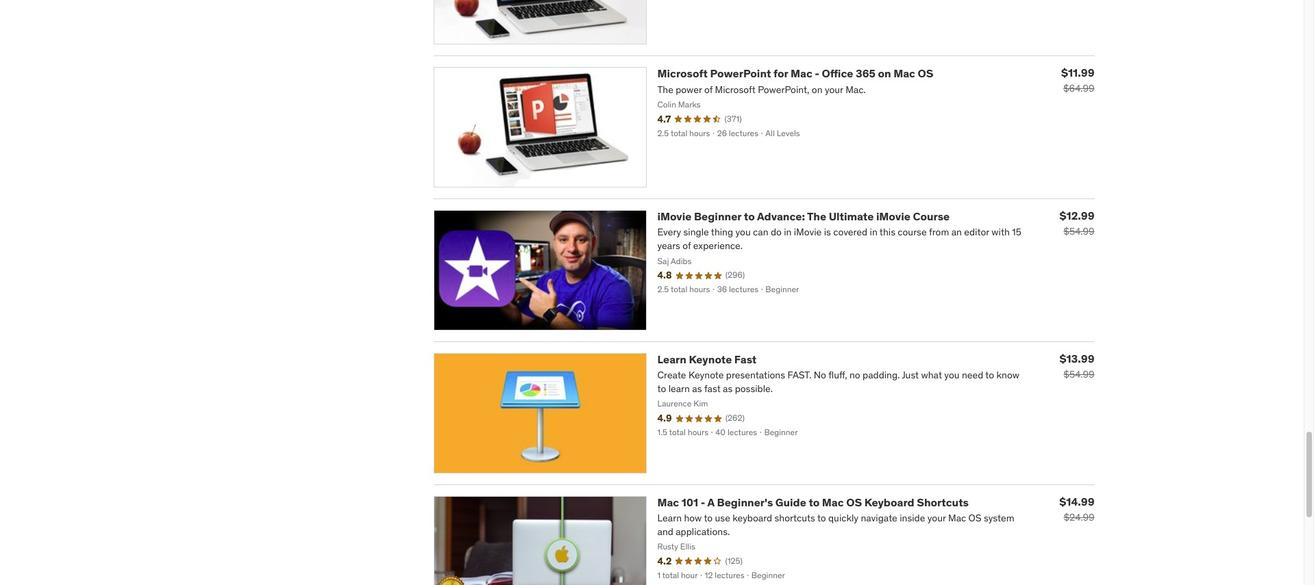 Task type: describe. For each thing, give the bounding box(es) containing it.
guide
[[776, 496, 806, 510]]

fast
[[735, 353, 757, 367]]

2 imovie from the left
[[876, 210, 911, 224]]

$11.99
[[1062, 66, 1095, 80]]

shortcuts
[[917, 496, 969, 510]]

1 vertical spatial to
[[809, 496, 820, 510]]

office
[[822, 67, 854, 80]]

course
[[913, 210, 950, 224]]

powerpoint
[[710, 67, 771, 80]]

learn keynote fast link
[[658, 353, 757, 367]]

$54.99 for $13.99
[[1064, 369, 1095, 381]]

mac right for
[[791, 67, 813, 80]]

$24.99
[[1064, 512, 1095, 524]]

$14.99 $24.99
[[1060, 495, 1095, 524]]

microsoft
[[658, 67, 708, 80]]

0 horizontal spatial to
[[744, 210, 755, 224]]

a
[[708, 496, 715, 510]]

$13.99
[[1060, 352, 1095, 366]]

imovie beginner to advance: the ultimate imovie course link
[[658, 210, 950, 224]]

$54.99 for $12.99
[[1064, 226, 1095, 238]]

1 horizontal spatial os
[[918, 67, 934, 80]]

for
[[774, 67, 788, 80]]

365
[[856, 67, 876, 80]]

$13.99 $54.99
[[1060, 352, 1095, 381]]

beginner's
[[717, 496, 773, 510]]



Task type: vqa. For each thing, say whether or not it's contained in the screenshot.
Compose
no



Task type: locate. For each thing, give the bounding box(es) containing it.
to right beginner
[[744, 210, 755, 224]]

imovie
[[658, 210, 692, 224], [876, 210, 911, 224]]

mac right on
[[894, 67, 916, 80]]

os
[[918, 67, 934, 80], [846, 496, 862, 510]]

1 vertical spatial -
[[701, 496, 705, 510]]

$64.99
[[1064, 82, 1095, 95]]

$12.99
[[1060, 209, 1095, 223]]

0 horizontal spatial -
[[701, 496, 705, 510]]

$14.99
[[1060, 495, 1095, 509]]

101
[[682, 496, 698, 510]]

0 vertical spatial -
[[815, 67, 820, 80]]

2 $54.99 from the top
[[1064, 369, 1095, 381]]

keyboard
[[865, 496, 915, 510]]

os left "keyboard"
[[846, 496, 862, 510]]

to right 'guide'
[[809, 496, 820, 510]]

$54.99 inside $12.99 $54.99
[[1064, 226, 1095, 238]]

mac
[[791, 67, 813, 80], [894, 67, 916, 80], [658, 496, 679, 510], [822, 496, 844, 510]]

-
[[815, 67, 820, 80], [701, 496, 705, 510]]

0 vertical spatial to
[[744, 210, 755, 224]]

advance:
[[757, 210, 805, 224]]

to
[[744, 210, 755, 224], [809, 496, 820, 510]]

mac 101 - a beginner's guide to mac os keyboard shortcuts
[[658, 496, 969, 510]]

1 imovie from the left
[[658, 210, 692, 224]]

$12.99 $54.99
[[1060, 209, 1095, 238]]

the
[[807, 210, 827, 224]]

$54.99 down '$13.99'
[[1064, 369, 1095, 381]]

os right on
[[918, 67, 934, 80]]

- left office
[[815, 67, 820, 80]]

0 horizontal spatial imovie
[[658, 210, 692, 224]]

beginner
[[694, 210, 742, 224]]

1 vertical spatial os
[[846, 496, 862, 510]]

1 horizontal spatial -
[[815, 67, 820, 80]]

$54.99 down $12.99
[[1064, 226, 1095, 238]]

$54.99 inside $13.99 $54.99
[[1064, 369, 1095, 381]]

on
[[878, 67, 891, 80]]

mac right 'guide'
[[822, 496, 844, 510]]

keynote
[[689, 353, 732, 367]]

microsoft powerpoint for mac - office 365 on mac os link
[[658, 67, 934, 80]]

ultimate
[[829, 210, 874, 224]]

0 vertical spatial os
[[918, 67, 934, 80]]

0 vertical spatial $54.99
[[1064, 226, 1095, 238]]

mac 101 - a beginner's guide to mac os keyboard shortcuts link
[[658, 496, 969, 510]]

- left a
[[701, 496, 705, 510]]

imovie left course
[[876, 210, 911, 224]]

$54.99
[[1064, 226, 1095, 238], [1064, 369, 1095, 381]]

1 $54.99 from the top
[[1064, 226, 1095, 238]]

0 horizontal spatial os
[[846, 496, 862, 510]]

$11.99 $64.99
[[1062, 66, 1095, 95]]

imovie left beginner
[[658, 210, 692, 224]]

1 horizontal spatial imovie
[[876, 210, 911, 224]]

1 vertical spatial $54.99
[[1064, 369, 1095, 381]]

learn
[[658, 353, 687, 367]]

mac left 101
[[658, 496, 679, 510]]

imovie beginner to advance: the ultimate imovie course
[[658, 210, 950, 224]]

1 horizontal spatial to
[[809, 496, 820, 510]]

learn keynote fast
[[658, 353, 757, 367]]

microsoft powerpoint for mac - office 365 on mac os
[[658, 67, 934, 80]]



